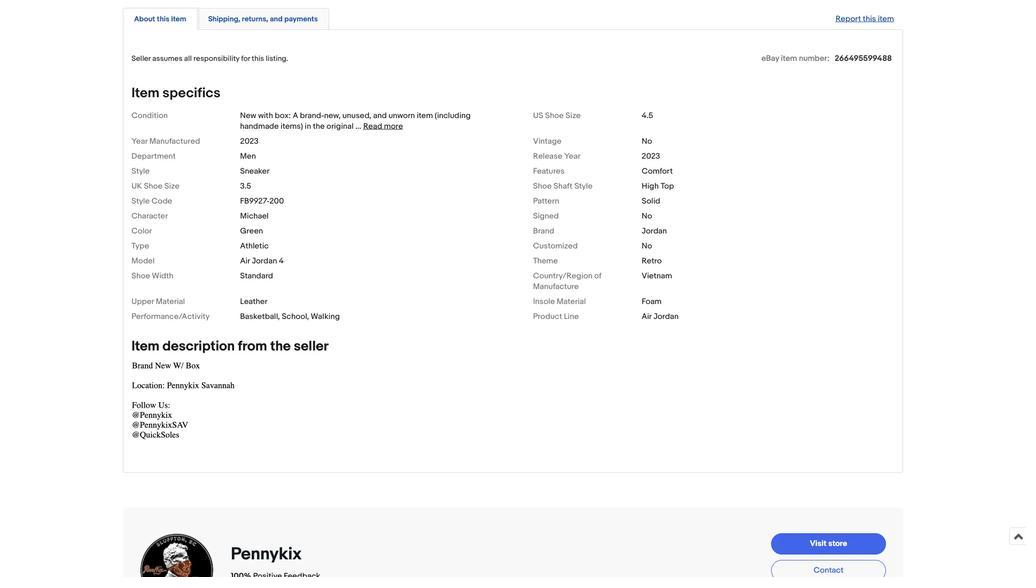 Task type: vqa. For each thing, say whether or not it's contained in the screenshot.
with
yes



Task type: locate. For each thing, give the bounding box(es) containing it.
year manufactured
[[132, 136, 200, 146]]

1 horizontal spatial year
[[565, 151, 581, 161]]

air down the foam
[[642, 312, 652, 321]]

about this item
[[134, 14, 186, 24]]

item for item description from the seller
[[132, 338, 160, 355]]

1 vertical spatial and
[[373, 111, 387, 120]]

width
[[152, 271, 174, 281]]

0 horizontal spatial material
[[156, 297, 185, 306]]

the right in
[[313, 121, 325, 131]]

the
[[313, 121, 325, 131], [270, 338, 291, 355]]

with
[[258, 111, 273, 120]]

0 vertical spatial style
[[132, 166, 150, 176]]

200
[[270, 196, 284, 206]]

jordan up standard
[[252, 256, 277, 266]]

brand-
[[300, 111, 324, 120]]

this right report
[[864, 14, 877, 24]]

jordan up retro
[[642, 226, 667, 236]]

read
[[363, 121, 382, 131]]

0 vertical spatial and
[[270, 14, 283, 24]]

no down solid
[[642, 211, 653, 221]]

1 horizontal spatial and
[[373, 111, 387, 120]]

0 horizontal spatial air
[[240, 256, 250, 266]]

1 no from the top
[[642, 136, 653, 146]]

0 vertical spatial size
[[566, 111, 581, 120]]

2 vertical spatial no
[[642, 241, 653, 251]]

style right shaft
[[575, 181, 593, 191]]

jordan for air jordan
[[654, 312, 679, 321]]

shoe right us
[[546, 111, 564, 120]]

2 vertical spatial jordan
[[654, 312, 679, 321]]

0 horizontal spatial the
[[270, 338, 291, 355]]

0 horizontal spatial year
[[132, 136, 148, 146]]

size for uk shoe size
[[164, 181, 180, 191]]

2 horizontal spatial this
[[864, 14, 877, 24]]

...
[[356, 121, 362, 131]]

2023 up comfort
[[642, 151, 661, 161]]

item right "about"
[[171, 14, 186, 24]]

and inside new with box: a brand-new, unused, and unworn item (including handmade items) in the original ...
[[373, 111, 387, 120]]

material up 'performance/activity' on the left of page
[[156, 297, 185, 306]]

manufactured
[[149, 136, 200, 146]]

box:
[[275, 111, 291, 120]]

type
[[132, 241, 149, 251]]

us shoe size
[[533, 111, 581, 120]]

pennykix link
[[231, 544, 306, 565]]

jordan for air jordan 4
[[252, 256, 277, 266]]

brand
[[533, 226, 555, 236]]

school,
[[282, 312, 309, 321]]

this right for
[[252, 54, 264, 63]]

assumes
[[152, 54, 183, 63]]

all
[[184, 54, 192, 63]]

tab list
[[123, 6, 904, 30]]

1 horizontal spatial air
[[642, 312, 652, 321]]

performance/activity
[[132, 312, 210, 321]]

payments
[[284, 14, 318, 24]]

this inside button
[[157, 14, 170, 24]]

year up department
[[132, 136, 148, 146]]

product
[[533, 312, 563, 321]]

solid
[[642, 196, 661, 206]]

this for about
[[157, 14, 170, 24]]

style for style code
[[132, 196, 150, 206]]

the inside new with box: a brand-new, unused, and unworn item (including handmade items) in the original ...
[[313, 121, 325, 131]]

and up read more button
[[373, 111, 387, 120]]

a
[[293, 111, 298, 120]]

item right unworn
[[417, 111, 433, 120]]

0 vertical spatial no
[[642, 136, 653, 146]]

1 vertical spatial style
[[575, 181, 593, 191]]

of
[[595, 271, 602, 281]]

1 horizontal spatial the
[[313, 121, 325, 131]]

year
[[132, 136, 148, 146], [565, 151, 581, 161]]

country/region
[[533, 271, 593, 281]]

basketball,
[[240, 312, 280, 321]]

2 vertical spatial style
[[132, 196, 150, 206]]

0 horizontal spatial this
[[157, 14, 170, 24]]

handmade
[[240, 121, 279, 131]]

0 horizontal spatial size
[[164, 181, 180, 191]]

item for item specifics
[[132, 85, 160, 101]]

shipping,
[[208, 14, 240, 24]]

read more button
[[363, 121, 403, 131]]

no up retro
[[642, 241, 653, 251]]

vietnam
[[642, 271, 673, 281]]

no down 4.5
[[642, 136, 653, 146]]

1 vertical spatial no
[[642, 211, 653, 221]]

no for signed
[[642, 211, 653, 221]]

size up "code"
[[164, 181, 180, 191]]

color
[[132, 226, 152, 236]]

uk
[[132, 181, 142, 191]]

jordan down the foam
[[654, 312, 679, 321]]

material up line
[[557, 297, 586, 306]]

sneaker
[[240, 166, 270, 176]]

jordan
[[642, 226, 667, 236], [252, 256, 277, 266], [654, 312, 679, 321]]

1 vertical spatial year
[[565, 151, 581, 161]]

1 item from the top
[[132, 85, 160, 101]]

the right from
[[270, 338, 291, 355]]

air jordan
[[642, 312, 679, 321]]

this right "about"
[[157, 14, 170, 24]]

material
[[156, 297, 185, 306], [557, 297, 586, 306]]

shoe
[[546, 111, 564, 120], [144, 181, 163, 191], [533, 181, 552, 191], [132, 271, 150, 281]]

athletic
[[240, 241, 269, 251]]

visit store link
[[772, 534, 887, 555]]

0 vertical spatial the
[[313, 121, 325, 131]]

pattern
[[533, 196, 560, 206]]

item
[[879, 14, 895, 24], [171, 14, 186, 24], [782, 53, 798, 63], [417, 111, 433, 120]]

top
[[661, 181, 674, 191]]

2 no from the top
[[642, 211, 653, 221]]

air for air jordan
[[642, 312, 652, 321]]

item down 'performance/activity' on the left of page
[[132, 338, 160, 355]]

line
[[564, 312, 579, 321]]

3 no from the top
[[642, 241, 653, 251]]

item
[[132, 85, 160, 101], [132, 338, 160, 355]]

1 vertical spatial item
[[132, 338, 160, 355]]

2 material from the left
[[557, 297, 586, 306]]

more
[[384, 121, 403, 131]]

0 vertical spatial year
[[132, 136, 148, 146]]

0 horizontal spatial and
[[270, 14, 283, 24]]

2023 up the men
[[240, 136, 259, 146]]

this for report
[[864, 14, 877, 24]]

0 vertical spatial 2023
[[240, 136, 259, 146]]

country/region of manufacture
[[533, 271, 602, 291]]

theme
[[533, 256, 558, 266]]

air down athletic
[[240, 256, 250, 266]]

shipping, returns, and payments
[[208, 14, 318, 24]]

ebay
[[762, 53, 780, 63]]

size right us
[[566, 111, 581, 120]]

air jordan 4
[[240, 256, 284, 266]]

0 vertical spatial item
[[132, 85, 160, 101]]

1 vertical spatial jordan
[[252, 256, 277, 266]]

1 vertical spatial 2023
[[642, 151, 661, 161]]

1 horizontal spatial size
[[566, 111, 581, 120]]

2 item from the top
[[132, 338, 160, 355]]

tab list containing about this item
[[123, 6, 904, 30]]

air
[[240, 256, 250, 266], [642, 312, 652, 321]]

high
[[642, 181, 659, 191]]

report this item link
[[831, 9, 900, 29]]

size for us shoe size
[[566, 111, 581, 120]]

year right release
[[565, 151, 581, 161]]

about
[[134, 14, 155, 24]]

266495599488
[[835, 53, 893, 63]]

material for upper material
[[156, 297, 185, 306]]

shoe up pattern
[[533, 181, 552, 191]]

1 material from the left
[[156, 297, 185, 306]]

and right returns,
[[270, 14, 283, 24]]

style up uk
[[132, 166, 150, 176]]

and inside shipping, returns, and payments "button"
[[270, 14, 283, 24]]

no
[[642, 136, 653, 146], [642, 211, 653, 221], [642, 241, 653, 251]]

1 vertical spatial size
[[164, 181, 180, 191]]

foam
[[642, 297, 662, 306]]

1 horizontal spatial material
[[557, 297, 586, 306]]

4.5
[[642, 111, 654, 120]]

1 horizontal spatial 2023
[[642, 151, 661, 161]]

report
[[836, 14, 862, 24]]

1 vertical spatial air
[[642, 312, 652, 321]]

standard
[[240, 271, 273, 281]]

item up condition
[[132, 85, 160, 101]]

0 horizontal spatial 2023
[[240, 136, 259, 146]]

1 vertical spatial the
[[270, 338, 291, 355]]

0 vertical spatial air
[[240, 256, 250, 266]]

style down uk
[[132, 196, 150, 206]]

2023 for year manufactured
[[240, 136, 259, 146]]



Task type: describe. For each thing, give the bounding box(es) containing it.
fb9927-200
[[240, 196, 284, 206]]

listing.
[[266, 54, 288, 63]]

item inside button
[[171, 14, 186, 24]]

department
[[132, 151, 176, 161]]

item inside new with box: a brand-new, unused, and unworn item (including handmade items) in the original ...
[[417, 111, 433, 120]]

release year
[[533, 151, 581, 161]]

pennykix
[[231, 544, 302, 565]]

4
[[279, 256, 284, 266]]

shoe up style code
[[144, 181, 163, 191]]

model
[[132, 256, 155, 266]]

item specifics
[[132, 85, 221, 101]]

upper
[[132, 297, 154, 306]]

2023 for release year
[[642, 151, 661, 161]]

returns,
[[242, 14, 268, 24]]

shipping, returns, and payments button
[[208, 14, 318, 24]]

shaft
[[554, 181, 573, 191]]

character
[[132, 211, 168, 221]]

unworn
[[389, 111, 415, 120]]

michael
[[240, 211, 269, 221]]

in
[[305, 121, 311, 131]]

manufacture
[[533, 282, 579, 291]]

leather
[[240, 297, 268, 306]]

specifics
[[163, 85, 221, 101]]

unused,
[[343, 111, 372, 120]]

store
[[829, 539, 848, 549]]

insole material
[[533, 297, 586, 306]]

seller assumes all responsibility for this listing.
[[132, 54, 288, 63]]

pennykix image
[[140, 533, 214, 578]]

no for customized
[[642, 241, 653, 251]]

shoe down model on the left top of the page
[[132, 271, 150, 281]]

features
[[533, 166, 565, 176]]

item right ebay
[[782, 53, 798, 63]]

contact
[[814, 566, 844, 576]]

style for style
[[132, 166, 150, 176]]

customized
[[533, 241, 578, 251]]

fb9927-
[[240, 196, 270, 206]]

seller
[[132, 54, 151, 63]]

condition
[[132, 111, 168, 120]]

release
[[533, 151, 563, 161]]

material for insole material
[[557, 297, 586, 306]]

read more
[[363, 121, 403, 131]]

shoe shaft style
[[533, 181, 593, 191]]

visit store
[[811, 539, 848, 549]]

signed
[[533, 211, 559, 221]]

seller
[[294, 338, 329, 355]]

product line
[[533, 312, 579, 321]]

upper material
[[132, 297, 185, 306]]

uk shoe size
[[132, 181, 180, 191]]

3.5
[[240, 181, 251, 191]]

items)
[[281, 121, 303, 131]]

about this item button
[[134, 14, 186, 24]]

original
[[327, 121, 354, 131]]

item right report
[[879, 14, 895, 24]]

responsibility
[[194, 54, 240, 63]]

code
[[152, 196, 172, 206]]

(including
[[435, 111, 471, 120]]

new
[[240, 111, 256, 120]]

shoe width
[[132, 271, 174, 281]]

insole
[[533, 297, 555, 306]]

report this item
[[836, 14, 895, 24]]

retro
[[642, 256, 662, 266]]

1 horizontal spatial this
[[252, 54, 264, 63]]

vintage
[[533, 136, 562, 146]]

visit
[[811, 539, 827, 549]]

high top
[[642, 181, 674, 191]]

air for air jordan 4
[[240, 256, 250, 266]]

new with box: a brand-new, unused, and unworn item (including handmade items) in the original ...
[[240, 111, 471, 131]]

new,
[[324, 111, 341, 120]]

comfort
[[642, 166, 673, 176]]

us
[[533, 111, 544, 120]]

from
[[238, 338, 267, 355]]

description
[[163, 338, 235, 355]]

style code
[[132, 196, 172, 206]]

men
[[240, 151, 256, 161]]

basketball, school, walking
[[240, 312, 340, 321]]

walking
[[311, 312, 340, 321]]

green
[[240, 226, 263, 236]]

no for vintage
[[642, 136, 653, 146]]

item description from the seller
[[132, 338, 329, 355]]

for
[[241, 54, 250, 63]]

contact link
[[772, 560, 887, 578]]

0 vertical spatial jordan
[[642, 226, 667, 236]]



